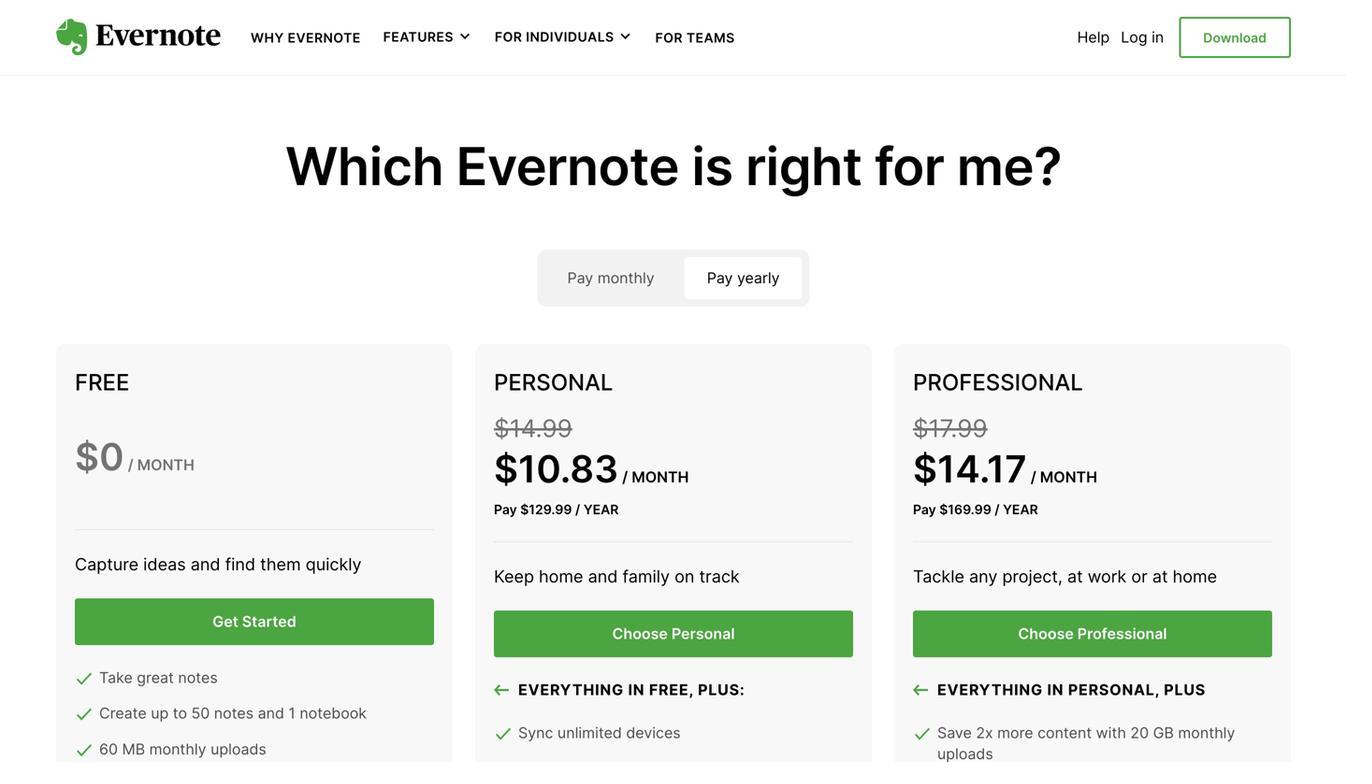 Task type: describe. For each thing, give the bounding box(es) containing it.
ideas
[[143, 554, 186, 575]]

2x
[[976, 724, 993, 743]]

129.99
[[529, 502, 572, 518]]

great
[[137, 669, 174, 687]]

0 horizontal spatial monthly
[[149, 741, 206, 759]]

why evernote
[[251, 30, 361, 46]]

pay monthly button
[[545, 258, 677, 299]]

take
[[99, 669, 133, 687]]

pay for pay yearly
[[707, 269, 733, 287]]

log
[[1121, 28, 1148, 46]]

/ inside the $ 14.99 $ 10.83 / month
[[622, 468, 628, 487]]

2 home from the left
[[1173, 567, 1218, 587]]

0 vertical spatial notes
[[178, 669, 218, 687]]

17.99
[[929, 414, 988, 444]]

free
[[75, 369, 130, 396]]

/ inside the $ 17.99 $ 14.17 / month
[[1031, 468, 1037, 487]]

tackle
[[913, 567, 965, 587]]

get
[[213, 613, 238, 631]]

1 home from the left
[[539, 567, 583, 587]]

evernote for which
[[456, 134, 679, 198]]

capture
[[75, 554, 139, 575]]

unlimited
[[558, 724, 622, 743]]

sync unlimited devices
[[518, 724, 681, 743]]

20
[[1131, 724, 1149, 743]]

log in
[[1121, 28, 1164, 46]]

and for free
[[191, 554, 220, 575]]

0 vertical spatial professional
[[913, 369, 1084, 396]]

1 vertical spatial personal
[[672, 625, 735, 644]]

0 vertical spatial personal
[[494, 369, 613, 396]]

or
[[1132, 567, 1148, 587]]

save
[[938, 724, 972, 743]]

get started
[[213, 613, 296, 631]]

create
[[99, 705, 147, 723]]

50
[[191, 705, 210, 723]]

work
[[1088, 567, 1127, 587]]

is
[[692, 134, 733, 198]]

for individuals
[[495, 29, 614, 45]]

pay for pay $ 169.99 / year
[[913, 502, 936, 518]]

pay yearly button
[[685, 258, 803, 299]]

1 vertical spatial notes
[[214, 705, 254, 723]]

capture ideas and find them quickly
[[75, 554, 362, 575]]

for teams
[[656, 30, 735, 46]]

monthly inside save 2x more content with 20 gb monthly uploads
[[1179, 724, 1236, 743]]

features button
[[383, 28, 472, 47]]

get started link
[[75, 599, 434, 645]]

pay for pay monthly
[[568, 269, 594, 287]]

2 horizontal spatial in
[[1152, 28, 1164, 46]]

1
[[289, 705, 296, 723]]

pay $ 129.99 / year
[[494, 502, 619, 518]]

which evernote is right for me?
[[285, 134, 1062, 198]]

everything for 14.17
[[938, 681, 1043, 699]]

on
[[675, 567, 695, 587]]

1 at from the left
[[1068, 567, 1083, 587]]

evernote logo image
[[56, 19, 221, 56]]

more
[[998, 724, 1034, 743]]

10.83
[[518, 446, 619, 492]]

sync
[[518, 724, 553, 743]]

pay monthly
[[568, 269, 655, 287]]

track
[[699, 567, 740, 587]]

with
[[1096, 724, 1127, 743]]

yearly
[[737, 269, 780, 287]]

for individuals button
[[495, 28, 633, 47]]

keep home and family on track
[[494, 567, 740, 587]]

pay yearly
[[707, 269, 780, 287]]

year for 14.17
[[1003, 502, 1038, 518]]

tackle any project, at work or at home
[[913, 567, 1218, 587]]

in for 14.17
[[1048, 681, 1064, 699]]

plus
[[1164, 681, 1206, 699]]

save 2x more content with 20 gb monthly uploads
[[938, 724, 1236, 763]]

features
[[383, 29, 454, 45]]

find
[[225, 554, 256, 575]]



Task type: locate. For each thing, give the bounding box(es) containing it.
uploads down create up to 50 notes and 1 notebook
[[211, 741, 267, 759]]

personal up '14.99'
[[494, 369, 613, 396]]

everything
[[518, 681, 624, 699], [938, 681, 1043, 699]]

at
[[1068, 567, 1083, 587], [1153, 567, 1168, 587]]

family
[[623, 567, 670, 587]]

take great notes
[[99, 669, 218, 687]]

log in link
[[1121, 28, 1164, 46]]

notes up 50
[[178, 669, 218, 687]]

home right keep
[[539, 567, 583, 587]]

0 horizontal spatial for
[[495, 29, 522, 45]]

/
[[128, 456, 134, 474], [622, 468, 628, 487], [1031, 468, 1037, 487], [575, 502, 580, 518], [995, 502, 1000, 518]]

and left find
[[191, 554, 220, 575]]

pay
[[568, 269, 594, 287], [707, 269, 733, 287], [494, 502, 517, 518], [913, 502, 936, 518]]

1 horizontal spatial monthly
[[598, 269, 655, 287]]

1 year from the left
[[584, 502, 619, 518]]

in
[[1152, 28, 1164, 46], [628, 681, 645, 699], [1048, 681, 1064, 699]]

0 horizontal spatial uploads
[[211, 741, 267, 759]]

professional up personal,
[[1078, 625, 1168, 644]]

month for 10.83
[[632, 468, 689, 487]]

notes
[[178, 669, 218, 687], [214, 705, 254, 723]]

and left the family
[[588, 567, 618, 587]]

choose for 14.17
[[1019, 625, 1074, 644]]

uploads down save
[[938, 745, 994, 763]]

choose personal link
[[494, 611, 853, 658]]

month
[[137, 456, 195, 474], [632, 468, 689, 487], [1040, 468, 1098, 487]]

everything in personal, plus
[[938, 681, 1206, 699]]

14.99
[[510, 414, 573, 444]]

0 horizontal spatial month
[[137, 456, 195, 474]]

home right or
[[1173, 567, 1218, 587]]

0 horizontal spatial personal
[[494, 369, 613, 396]]

devices
[[626, 724, 681, 743]]

1 horizontal spatial in
[[1048, 681, 1064, 699]]

60
[[99, 741, 118, 759]]

for for for teams
[[656, 30, 683, 46]]

1 horizontal spatial personal
[[672, 625, 735, 644]]

everything in free, plus:
[[518, 681, 745, 699]]

started
[[242, 613, 296, 631]]

1 horizontal spatial year
[[1003, 502, 1038, 518]]

month for 14.17
[[1040, 468, 1098, 487]]

2 year from the left
[[1003, 502, 1038, 518]]

month inside $ 0 / month
[[137, 456, 195, 474]]

content
[[1038, 724, 1092, 743]]

choose professional
[[1019, 625, 1168, 644]]

1 horizontal spatial uploads
[[938, 745, 994, 763]]

2 choose from the left
[[1019, 625, 1074, 644]]

choose down the project, on the right
[[1019, 625, 1074, 644]]

why
[[251, 30, 284, 46]]

project,
[[1003, 567, 1063, 587]]

in right log on the top right of page
[[1152, 28, 1164, 46]]

for left individuals
[[495, 29, 522, 45]]

0 horizontal spatial evernote
[[288, 30, 361, 46]]

everything for 10.83
[[518, 681, 624, 699]]

which
[[285, 134, 444, 198]]

notes right 50
[[214, 705, 254, 723]]

at left work
[[1068, 567, 1083, 587]]

for teams link
[[656, 28, 735, 46]]

1 horizontal spatial evernote
[[456, 134, 679, 198]]

everything up unlimited
[[518, 681, 624, 699]]

0 horizontal spatial home
[[539, 567, 583, 587]]

free,
[[649, 681, 694, 699]]

uploads
[[211, 741, 267, 759], [938, 745, 994, 763]]

choose up everything in free, plus:
[[612, 625, 668, 644]]

0 horizontal spatial everything
[[518, 681, 624, 699]]

2 everything from the left
[[938, 681, 1043, 699]]

0 horizontal spatial choose
[[612, 625, 668, 644]]

for inside button
[[495, 29, 522, 45]]

/ right 0 at the bottom left of page
[[128, 456, 134, 474]]

year for 10.83
[[584, 502, 619, 518]]

notebook
[[300, 705, 367, 723]]

at right or
[[1153, 567, 1168, 587]]

plus:
[[698, 681, 745, 699]]

month right 0 at the bottom left of page
[[137, 456, 195, 474]]

2 horizontal spatial and
[[588, 567, 618, 587]]

2 horizontal spatial month
[[1040, 468, 1098, 487]]

for for for individuals
[[495, 29, 522, 45]]

me?
[[957, 134, 1062, 198]]

for left teams
[[656, 30, 683, 46]]

/ right 14.17
[[1031, 468, 1037, 487]]

personal up plus:
[[672, 625, 735, 644]]

individuals
[[526, 29, 614, 45]]

0 horizontal spatial at
[[1068, 567, 1083, 587]]

quickly
[[306, 554, 362, 575]]

/ right 129.99
[[575, 502, 580, 518]]

help link
[[1078, 28, 1110, 46]]

1 everything from the left
[[518, 681, 624, 699]]

for
[[875, 134, 945, 198]]

choose
[[612, 625, 668, 644], [1019, 625, 1074, 644]]

year right 129.99
[[584, 502, 619, 518]]

uploads inside save 2x more content with 20 gb monthly uploads
[[938, 745, 994, 763]]

in left free,
[[628, 681, 645, 699]]

month inside the $ 14.99 $ 10.83 / month
[[632, 468, 689, 487]]

1 vertical spatial professional
[[1078, 625, 1168, 644]]

1 horizontal spatial for
[[656, 30, 683, 46]]

0 horizontal spatial in
[[628, 681, 645, 699]]

1 horizontal spatial at
[[1153, 567, 1168, 587]]

pay for pay $ 129.99 / year
[[494, 502, 517, 518]]

14.17
[[938, 446, 1027, 492]]

$ 17.99 $ 14.17 / month
[[913, 414, 1098, 492]]

gb
[[1153, 724, 1174, 743]]

$ 0 / month
[[75, 434, 195, 479]]

in up content
[[1048, 681, 1064, 699]]

them
[[260, 554, 301, 575]]

/ inside $ 0 / month
[[128, 456, 134, 474]]

0 vertical spatial evernote
[[288, 30, 361, 46]]

download
[[1204, 30, 1267, 46]]

2 horizontal spatial monthly
[[1179, 724, 1236, 743]]

and for personal
[[588, 567, 618, 587]]

personal,
[[1069, 681, 1160, 699]]

1 horizontal spatial home
[[1173, 567, 1218, 587]]

to
[[173, 705, 187, 723]]

year
[[584, 502, 619, 518], [1003, 502, 1038, 518]]

1 horizontal spatial and
[[258, 705, 284, 723]]

year right "169.99"
[[1003, 502, 1038, 518]]

1 horizontal spatial everything
[[938, 681, 1043, 699]]

1 horizontal spatial month
[[632, 468, 689, 487]]

evernote for why
[[288, 30, 361, 46]]

professional up 17.99
[[913, 369, 1084, 396]]

choose professional link
[[913, 611, 1273, 658]]

month right 10.83 on the left bottom of page
[[632, 468, 689, 487]]

choose personal
[[612, 625, 735, 644]]

month inside the $ 17.99 $ 14.17 / month
[[1040, 468, 1098, 487]]

create up to 50 notes and 1 notebook
[[99, 705, 367, 723]]

/ right 10.83 on the left bottom of page
[[622, 468, 628, 487]]

1 vertical spatial evernote
[[456, 134, 679, 198]]

keep
[[494, 567, 534, 587]]

personal
[[494, 369, 613, 396], [672, 625, 735, 644]]

month right 14.17
[[1040, 468, 1098, 487]]

why evernote link
[[251, 28, 361, 46]]

help
[[1078, 28, 1110, 46]]

/ right "169.99"
[[995, 502, 1000, 518]]

choose for 10.83
[[612, 625, 668, 644]]

2 at from the left
[[1153, 567, 1168, 587]]

any
[[970, 567, 998, 587]]

0
[[99, 434, 124, 479]]

$
[[494, 414, 510, 444], [913, 414, 929, 444], [75, 434, 99, 479], [494, 446, 518, 492], [913, 446, 938, 492], [520, 502, 529, 518], [940, 502, 948, 518]]

1 horizontal spatial choose
[[1019, 625, 1074, 644]]

and left 1
[[258, 705, 284, 723]]

169.99
[[948, 502, 992, 518]]

$ 14.99 $ 10.83 / month
[[494, 414, 689, 492]]

monthly inside button
[[598, 269, 655, 287]]

60 mb monthly uploads
[[99, 741, 267, 759]]

0 horizontal spatial year
[[584, 502, 619, 518]]

pay $ 169.99 / year
[[913, 502, 1038, 518]]

download link
[[1179, 17, 1291, 58]]

right
[[746, 134, 862, 198]]

1 choose from the left
[[612, 625, 668, 644]]

mb
[[122, 741, 145, 759]]

monthly
[[598, 269, 655, 287], [1179, 724, 1236, 743], [149, 741, 206, 759]]

teams
[[687, 30, 735, 46]]

in for 10.83
[[628, 681, 645, 699]]

home
[[539, 567, 583, 587], [1173, 567, 1218, 587]]

up
[[151, 705, 169, 723]]

evernote
[[288, 30, 361, 46], [456, 134, 679, 198]]

everything up 2x
[[938, 681, 1043, 699]]

professional
[[913, 369, 1084, 396], [1078, 625, 1168, 644]]

0 horizontal spatial and
[[191, 554, 220, 575]]



Task type: vqa. For each thing, say whether or not it's contained in the screenshot.
1st "EVERNOTE LOGO" from the top
no



